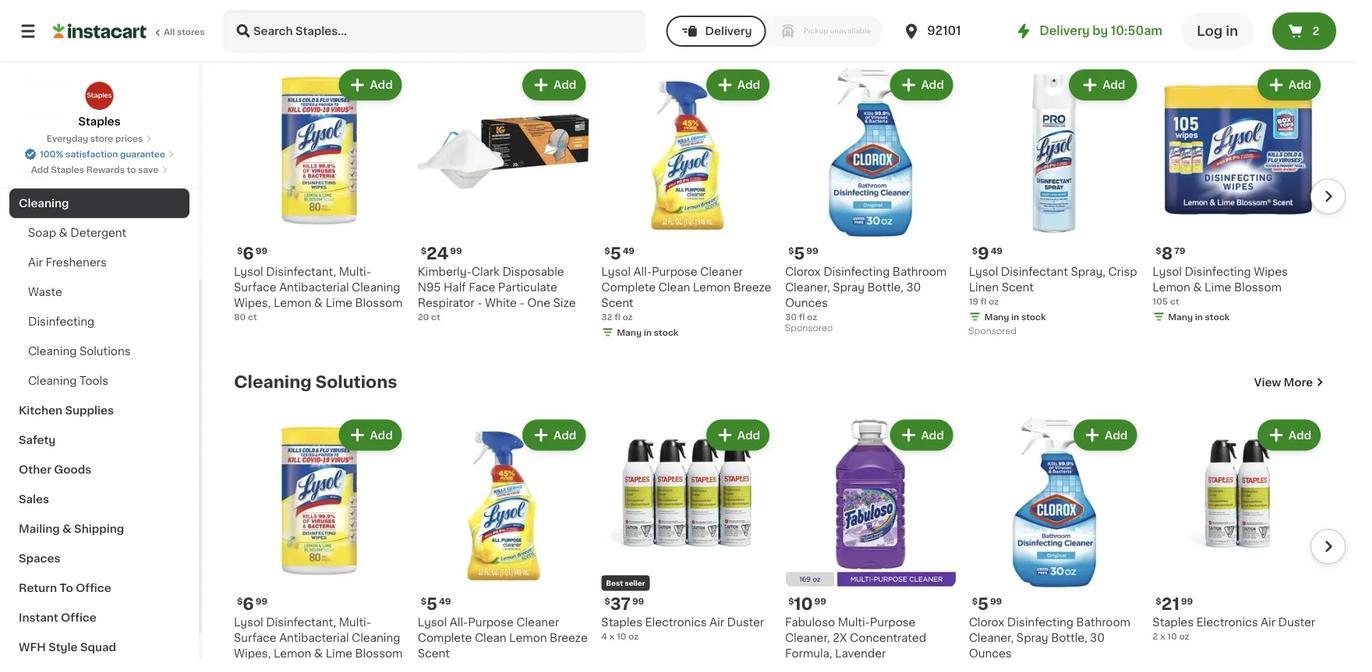 Task type: describe. For each thing, give the bounding box(es) containing it.
stock for 8
[[1205, 313, 1230, 321]]

32
[[601, 313, 612, 321]]

$ 8 79
[[1156, 246, 1185, 262]]

bathroom for clorox disinfecting bathroom cleaner, spray bottle, 30 ounces
[[1076, 617, 1130, 628]]

all stores
[[164, 28, 205, 36]]

cleaner for lysol all-purpose cleaner complete clean lemon breeze scent 32 fl oz
[[700, 266, 743, 277]]

kimberly-clark disposable n95 half face particulate respirator - white - one size 20 ct
[[418, 266, 576, 321]]

save
[[138, 166, 159, 174]]

food
[[19, 139, 47, 150]]

4
[[601, 632, 607, 641]]

bags link
[[9, 159, 189, 189]]

2 inside button
[[1313, 26, 1319, 37]]

wipes
[[1254, 266, 1288, 277]]

oz inside lysol all-purpose cleaner complete clean lemon breeze scent 32 fl oz
[[623, 313, 633, 321]]

tools
[[79, 376, 108, 387]]

10:50am
[[1111, 25, 1163, 37]]

wfh
[[19, 642, 46, 653]]

staples electronics air duster 4 x 10 oz
[[601, 617, 764, 641]]

instacart logo image
[[53, 22, 147, 41]]

x for 21
[[1160, 632, 1165, 641]]

lime for lysol disinfectant, multi- surface antibacterial cleaning wipes, lemon & lime blossom 80 ct
[[326, 298, 352, 309]]

product group containing 9
[[969, 66, 1140, 340]]

view more for 8
[[1254, 27, 1313, 37]]

disinfecting for clorox disinfecting bathroom cleaner, spray bottle, 30 ounces
[[1007, 617, 1074, 628]]

goods
[[54, 465, 91, 476]]

many in stock for 5
[[617, 328, 678, 337]]

staples logo image
[[85, 81, 114, 111]]

duster for 37
[[727, 617, 764, 628]]

multi- inside fabuloso multi-purpose cleaner, 2x concentrated formula, lavender
[[838, 617, 870, 628]]

lysol for lysol all-purpose cleaner complete clean lemon breeze scent
[[418, 617, 447, 628]]

return
[[19, 583, 57, 594]]

oz inside clorox disinfecting bathroom cleaner, spray bottle, 30 ounces 30 fl oz
[[807, 313, 817, 321]]

electronics for 21
[[1197, 617, 1258, 628]]

mailing & shipping
[[19, 524, 124, 535]]

style
[[48, 642, 78, 653]]

2x
[[833, 633, 847, 644]]

Search field
[[225, 11, 644, 51]]

1 vertical spatial cleaning solutions link
[[234, 373, 397, 392]]

view for 21
[[1254, 377, 1281, 388]]

24
[[427, 246, 449, 262]]

log in
[[1197, 25, 1238, 38]]

2 - from the left
[[520, 298, 525, 309]]

return to office link
[[9, 574, 189, 603]]

sales
[[19, 494, 49, 505]]

air fresheners
[[28, 257, 107, 268]]

& inside lysol disinfectant, multi- surface antibacterial cleaning wipes, lemon & lime blossom 80 ct
[[314, 298, 323, 309]]

cleaner for lysol all-purpose cleaner complete clean lemon breeze scent
[[516, 617, 559, 628]]

seller
[[625, 580, 645, 587]]

spray,
[[1071, 266, 1106, 277]]

1 vertical spatial solutions
[[315, 374, 397, 391]]

more for 21
[[1284, 377, 1313, 388]]

lysol for lysol disinfectant, multi- surface antibacterial cleaning wipes, lemon & lime blossom
[[234, 617, 263, 628]]

105
[[1153, 297, 1168, 306]]

clorox for clorox disinfecting bathroom cleaner, spray bottle, 30 ounces 30 fl oz
[[785, 266, 821, 277]]

oz inside staples electronics air duster 2 x 10 oz
[[1179, 632, 1189, 641]]

air for 21
[[1261, 617, 1276, 628]]

purpose for 10
[[870, 617, 916, 628]]

10 for 21
[[1167, 632, 1177, 641]]

8
[[1162, 246, 1173, 262]]

clorox disinfecting bathroom cleaner, spray bottle, 30 ounces 30 fl oz
[[785, 266, 947, 321]]

lysol disinfectant, multi- surface antibacterial cleaning wipes, lemon & lime blossom 80 ct
[[234, 266, 403, 321]]

breeze for lysol all-purpose cleaner complete clean lemon breeze scent 32 fl oz
[[733, 282, 771, 293]]

80
[[234, 313, 246, 321]]

ounces for clorox disinfecting bathroom cleaner, spray bottle, 30 ounces 30 fl oz
[[785, 298, 828, 309]]

spaces
[[19, 554, 60, 565]]

ounces for clorox disinfecting bathroom cleaner, spray bottle, 30 ounces
[[969, 648, 1012, 659]]

0 horizontal spatial 49
[[439, 597, 451, 606]]

spray for clorox disinfecting bathroom cleaner, spray bottle, 30 ounces
[[1017, 633, 1048, 644]]

scent inside lysol disinfectant spray, crisp linen scent 19 fl oz
[[1002, 282, 1034, 293]]

92101
[[927, 25, 961, 37]]

kimberly-
[[418, 266, 472, 277]]

delivery for delivery by 10:50am
[[1040, 25, 1090, 37]]

breeze for lysol all-purpose cleaner complete clean lemon breeze scent
[[550, 633, 588, 644]]

instant office link
[[9, 603, 189, 633]]

wipes, for lysol disinfectant, multi- surface antibacterial cleaning wipes, lemon & lime blossom
[[234, 648, 271, 659]]

staples electronics air duster 2 x 10 oz
[[1153, 617, 1315, 641]]

clorox disinfecting bathroom cleaner, spray bottle, 30 ounces
[[969, 617, 1130, 659]]

item carousel region for cleaning solutions
[[234, 411, 1346, 660]]

wfh style squad link
[[9, 633, 189, 660]]

1 vertical spatial cleaning solutions
[[234, 374, 397, 391]]

$ 37 99
[[605, 596, 644, 613]]

product group containing 21
[[1153, 417, 1324, 643]]

19
[[969, 297, 979, 306]]

ct inside kimberly-clark disposable n95 half face particulate respirator - white - one size 20 ct
[[431, 313, 440, 321]]

lysol for lysol disinfectant spray, crisp linen scent 19 fl oz
[[969, 266, 998, 277]]

satisfaction
[[66, 150, 118, 159]]

lysol disinfectant spray, crisp linen scent 19 fl oz
[[969, 266, 1137, 306]]

0 horizontal spatial disinfecting link
[[9, 307, 189, 337]]

blossom for lysol disinfectant, multi- surface antibacterial cleaning wipes, lemon & lime blossom
[[355, 648, 403, 659]]

99 up clorox disinfecting bathroom cleaner, spray bottle, 30 ounces
[[990, 597, 1002, 606]]

cleaning link
[[9, 189, 189, 218]]

lime for lysol disinfectant, multi- surface antibacterial cleaning wipes, lemon & lime blossom
[[326, 648, 352, 659]]

100% satisfaction guarantee button
[[24, 145, 175, 161]]

& inside lysol disinfecting wipes lemon & lime blossom 105 ct
[[1193, 282, 1202, 293]]

lysol all-purpose cleaner complete clean lemon breeze scent 32 fl oz
[[601, 266, 771, 321]]

soap
[[28, 228, 56, 239]]

duster for 21
[[1278, 617, 1315, 628]]

particulate
[[498, 282, 557, 293]]

n95
[[418, 282, 441, 293]]

spray for clorox disinfecting bathroom cleaner, spray bottle, 30 ounces 30 fl oz
[[833, 282, 865, 293]]

disinfecting for lysol disinfecting wipes lemon & lime blossom 105 ct
[[1185, 266, 1251, 277]]

all stores link
[[53, 9, 206, 53]]

21
[[1162, 596, 1180, 613]]

multi- for lysol disinfectant, multi- surface antibacterial cleaning wipes, lemon & lime blossom
[[339, 617, 371, 628]]

99 inside $ 21 99
[[1181, 597, 1193, 606]]

product group containing 37
[[601, 417, 773, 643]]

0 vertical spatial cleaning solutions
[[28, 346, 131, 357]]

lysol disinfectant, multi- surface antibacterial cleaning wipes, lemon & lime blossom
[[234, 617, 403, 659]]

stock for 5
[[654, 328, 678, 337]]

return to office
[[19, 583, 111, 594]]

white
[[485, 298, 517, 309]]

food & drink link
[[9, 129, 189, 159]]

lemon inside lysol all-purpose cleaner complete clean lemon breeze scent 32 fl oz
[[693, 282, 731, 293]]

99 up lysol disinfectant, multi- surface antibacterial cleaning wipes, lemon & lime blossom 80 ct
[[256, 247, 267, 255]]

furniture link
[[9, 100, 189, 129]]

many for 8
[[1168, 313, 1193, 321]]

$ 6 99 for 24
[[237, 246, 267, 262]]

service type group
[[666, 16, 884, 47]]

multi- for lysol disinfectant, multi- surface antibacterial cleaning wipes, lemon & lime blossom 80 ct
[[339, 266, 371, 277]]

oz inside staples electronics air duster 4 x 10 oz
[[629, 632, 639, 641]]

x for 37
[[609, 632, 615, 641]]

staples for staples electronics air duster 2 x 10 oz
[[1153, 617, 1194, 628]]

disposable
[[502, 266, 564, 277]]

air inside air fresheners link
[[28, 257, 43, 268]]

mailing & shipping link
[[9, 515, 189, 544]]

$ inside the $ 10 99
[[788, 597, 794, 606]]

safety link
[[9, 426, 189, 455]]

lysol for lysol all-purpose cleaner complete clean lemon breeze scent 32 fl oz
[[601, 266, 631, 277]]

view for 8
[[1254, 27, 1281, 37]]

disinfectant, for lysol disinfectant, multi- surface antibacterial cleaning wipes, lemon & lime blossom 80 ct
[[266, 266, 336, 277]]

best
[[606, 580, 623, 587]]

49 for all-
[[623, 247, 635, 255]]

99 up the lysol disinfectant, multi- surface antibacterial cleaning wipes, lemon & lime blossom on the left of page
[[256, 597, 267, 606]]

99 inside $ 37 99
[[632, 597, 644, 606]]

face
[[469, 282, 495, 293]]

kitchen
[[19, 405, 62, 416]]

detergent
[[70, 228, 126, 239]]

$ inside $ 24 99
[[421, 247, 427, 255]]

sponsored badge image for 5
[[785, 325, 832, 333]]

drink
[[62, 139, 92, 150]]

clean for lysol all-purpose cleaner complete clean lemon breeze scent
[[475, 633, 506, 644]]

cleaning tools
[[28, 376, 108, 387]]

mailing
[[19, 524, 60, 535]]

product group containing 8
[[1153, 66, 1324, 326]]

size
[[553, 298, 576, 309]]

kitchen supplies
[[19, 405, 114, 416]]

100% satisfaction guarantee
[[40, 150, 165, 159]]

rewards
[[86, 166, 125, 174]]

fabuloso multi-purpose cleaner, 2x concentrated formula, lavender
[[785, 617, 926, 659]]

respirator
[[418, 298, 475, 309]]

air fresheners link
[[9, 248, 189, 278]]

$ 24 99
[[421, 246, 462, 262]]

complete for lysol all-purpose cleaner complete clean lemon breeze scent
[[418, 633, 472, 644]]

1 vertical spatial $ 5 99
[[972, 596, 1002, 613]]

half
[[444, 282, 466, 293]]

lysol for lysol disinfecting wipes lemon & lime blossom 105 ct
[[1153, 266, 1182, 277]]

fabuloso
[[785, 617, 835, 628]]

squad
[[80, 642, 116, 653]]

log
[[1197, 25, 1223, 38]]

lime inside lysol disinfecting wipes lemon & lime blossom 105 ct
[[1205, 282, 1231, 293]]

lemon inside the lysol disinfectant, multi- surface antibacterial cleaning wipes, lemon & lime blossom
[[274, 648, 311, 659]]

1 vertical spatial $ 5 49
[[421, 596, 451, 613]]

view more link for 21
[[1254, 375, 1324, 390]]

shipping inside shipping link
[[19, 80, 69, 90]]

formula,
[[785, 648, 832, 659]]

shipping link
[[9, 70, 189, 100]]

waste link
[[9, 278, 189, 307]]

add staples rewards to save
[[31, 166, 159, 174]]



Task type: locate. For each thing, give the bounding box(es) containing it.
1 horizontal spatial air
[[710, 617, 724, 628]]

49 for disinfectant
[[991, 247, 1003, 255]]

ounces inside clorox disinfecting bathroom cleaner, spray bottle, 30 ounces 30 fl oz
[[785, 298, 828, 309]]

cleaning solutions
[[28, 346, 131, 357], [234, 374, 397, 391]]

to
[[127, 166, 136, 174]]

all
[[164, 28, 175, 36]]

lysol inside lysol disinfectant spray, crisp linen scent 19 fl oz
[[969, 266, 998, 277]]

0 vertical spatial $ 5 49
[[605, 246, 635, 262]]

disinfecting inside clorox disinfecting bathroom cleaner, spray bottle, 30 ounces 30 fl oz
[[823, 266, 890, 277]]

0 vertical spatial $ 6 99
[[237, 246, 267, 262]]

lysol inside lysol disinfecting wipes lemon & lime blossom 105 ct
[[1153, 266, 1182, 277]]

1 $ 6 99 from the top
[[237, 246, 267, 262]]

many down lysol disinfecting wipes lemon & lime blossom 105 ct
[[1168, 313, 1193, 321]]

1 vertical spatial bathroom
[[1076, 617, 1130, 628]]

37
[[610, 596, 631, 613]]

1 horizontal spatial ounces
[[969, 648, 1012, 659]]

0 horizontal spatial electronics
[[645, 617, 707, 628]]

bottle, inside clorox disinfecting bathroom cleaner, spray bottle, 30 ounces 30 fl oz
[[867, 282, 904, 293]]

spaces link
[[9, 544, 189, 574]]

0 vertical spatial solutions
[[79, 346, 131, 357]]

stock down lysol disinfecting wipes lemon & lime blossom 105 ct
[[1205, 313, 1230, 321]]

1 vertical spatial 30
[[785, 313, 797, 321]]

staples
[[78, 116, 121, 127], [51, 166, 84, 174], [601, 617, 642, 628], [1153, 617, 1194, 628]]

lime inside the lysol disinfectant, multi- surface antibacterial cleaning wipes, lemon & lime blossom
[[326, 648, 352, 659]]

bottle, inside clorox disinfecting bathroom cleaner, spray bottle, 30 ounces
[[1051, 633, 1087, 644]]

supplies
[[65, 405, 114, 416]]

99 right 24
[[450, 247, 462, 255]]

1 vertical spatial $ 6 99
[[237, 596, 267, 613]]

view more link
[[1254, 24, 1324, 40], [1254, 375, 1324, 390]]

view more
[[1254, 27, 1313, 37], [1254, 377, 1313, 388]]

$ inside $ 8 79
[[1156, 247, 1162, 255]]

10 down 21
[[1167, 632, 1177, 641]]

2 view from the top
[[1254, 377, 1281, 388]]

blossom inside lysol disinfectant, multi- surface antibacterial cleaning wipes, lemon & lime blossom 80 ct
[[355, 298, 403, 309]]

1 vertical spatial scent
[[601, 298, 634, 309]]

1 horizontal spatial bottle,
[[1051, 633, 1087, 644]]

many down lysol all-purpose cleaner complete clean lemon breeze scent 32 fl oz on the top
[[617, 328, 642, 337]]

antibacterial inside lysol disinfectant, multi- surface antibacterial cleaning wipes, lemon & lime blossom 80 ct
[[279, 282, 349, 293]]

purpose inside lysol all-purpose cleaner complete clean lemon breeze scent
[[468, 617, 514, 628]]

staples down 37
[[601, 617, 642, 628]]

item carousel region
[[234, 60, 1346, 348], [234, 411, 1346, 660]]

multi-
[[339, 266, 371, 277], [339, 617, 371, 628], [838, 617, 870, 628]]

2 horizontal spatial stock
[[1205, 313, 1230, 321]]

safety
[[19, 435, 56, 446]]

cleaner
[[700, 266, 743, 277], [516, 617, 559, 628]]

fl inside lysol all-purpose cleaner complete clean lemon breeze scent 32 fl oz
[[615, 313, 620, 321]]

by
[[1093, 25, 1108, 37]]

1 vertical spatial shipping
[[74, 524, 124, 535]]

1 horizontal spatial cleaning solutions
[[234, 374, 397, 391]]

2 $ 6 99 from the top
[[237, 596, 267, 613]]

99 inside $ 24 99
[[450, 247, 462, 255]]

antibacterial for lysol disinfectant, multi- surface antibacterial cleaning wipes, lemon & lime blossom
[[279, 633, 349, 644]]

stock for 9
[[1021, 313, 1046, 321]]

shipping up spaces link
[[74, 524, 124, 535]]

other goods
[[19, 465, 91, 476]]

air for 37
[[710, 617, 724, 628]]

other
[[19, 465, 51, 476]]

many in stock down lysol disinfecting wipes lemon & lime blossom 105 ct
[[1168, 313, 1230, 321]]

2 item carousel region from the top
[[234, 411, 1346, 660]]

shipping up furniture
[[19, 80, 69, 90]]

1 surface from the top
[[234, 282, 276, 293]]

1 view from the top
[[1254, 27, 1281, 37]]

0 horizontal spatial cleaning solutions link
[[9, 337, 189, 366]]

in
[[1226, 25, 1238, 38], [1011, 313, 1019, 321], [1195, 313, 1203, 321], [644, 328, 652, 337]]

bottle, for clorox disinfecting bathroom cleaner, spray bottle, 30 ounces
[[1051, 633, 1087, 644]]

0 horizontal spatial cleaning solutions
[[28, 346, 131, 357]]

prices
[[115, 135, 143, 143]]

sponsored badge image for 9
[[969, 328, 1016, 337]]

complete inside lysol all-purpose cleaner complete clean lemon breeze scent 32 fl oz
[[601, 282, 656, 293]]

many in stock for 9
[[985, 313, 1046, 321]]

product group containing 10
[[785, 417, 956, 660]]

$ 6 99 up the lysol disinfectant, multi- surface antibacterial cleaning wipes, lemon & lime blossom on the left of page
[[237, 596, 267, 613]]

in right 'log'
[[1226, 25, 1238, 38]]

1 vertical spatial cleaner
[[516, 617, 559, 628]]

0 vertical spatial view more link
[[1254, 24, 1324, 40]]

lime
[[1205, 282, 1231, 293], [326, 298, 352, 309], [326, 648, 352, 659]]

cleaner inside lysol all-purpose cleaner complete clean lemon breeze scent 32 fl oz
[[700, 266, 743, 277]]

49 right "9"
[[991, 247, 1003, 255]]

staples link
[[78, 81, 121, 129]]

fl inside lysol disinfectant spray, crisp linen scent 19 fl oz
[[981, 297, 987, 306]]

item carousel region for disinfecting
[[234, 60, 1346, 348]]

49 up lysol all-purpose cleaner complete clean lemon breeze scent
[[439, 597, 451, 606]]

staples inside staples electronics air duster 4 x 10 oz
[[601, 617, 642, 628]]

0 horizontal spatial breeze
[[550, 633, 588, 644]]

2 x from the left
[[1160, 632, 1165, 641]]

ct right the 80
[[248, 313, 257, 321]]

fl
[[981, 297, 987, 306], [799, 313, 805, 321], [615, 313, 620, 321]]

duster inside staples electronics air duster 2 x 10 oz
[[1278, 617, 1315, 628]]

ounces inside clorox disinfecting bathroom cleaner, spray bottle, 30 ounces
[[969, 648, 1012, 659]]

x right 4
[[609, 632, 615, 641]]

delivery
[[1040, 25, 1090, 37], [705, 26, 752, 37]]

0 horizontal spatial clorox
[[785, 266, 821, 277]]

cleaner, inside clorox disinfecting bathroom cleaner, spray bottle, 30 ounces 30 fl oz
[[785, 282, 830, 293]]

$ 6 99 for 5
[[237, 596, 267, 613]]

cleaning inside the lysol disinfectant, multi- surface antibacterial cleaning wipes, lemon & lime blossom
[[352, 633, 400, 644]]

0 horizontal spatial clean
[[475, 633, 506, 644]]

0 vertical spatial clorox
[[785, 266, 821, 277]]

lysol inside lysol disinfectant, multi- surface antibacterial cleaning wipes, lemon & lime blossom 80 ct
[[234, 266, 263, 277]]

crisp
[[1108, 266, 1137, 277]]

0 horizontal spatial 10
[[617, 632, 626, 641]]

1 item carousel region from the top
[[234, 60, 1346, 348]]

10 up fabuloso
[[794, 596, 813, 613]]

1 horizontal spatial delivery
[[1040, 25, 1090, 37]]

disinfectant, for lysol disinfectant, multi- surface antibacterial cleaning wipes, lemon & lime blossom
[[266, 617, 336, 628]]

1 horizontal spatial disinfecting link
[[234, 23, 340, 41]]

1 vertical spatial disinfectant,
[[266, 617, 336, 628]]

0 horizontal spatial many
[[617, 328, 642, 337]]

cleaner, inside clorox disinfecting bathroom cleaner, spray bottle, 30 ounces
[[969, 633, 1014, 644]]

0 horizontal spatial 2
[[1153, 632, 1158, 641]]

$ inside $ 9 49
[[972, 247, 978, 255]]

2 vertical spatial 30
[[1090, 633, 1105, 644]]

1 electronics from the left
[[645, 617, 707, 628]]

in for 8
[[1195, 313, 1203, 321]]

0 horizontal spatial stock
[[654, 328, 678, 337]]

0 vertical spatial antibacterial
[[279, 282, 349, 293]]

ct inside lysol disinfecting wipes lemon & lime blossom 105 ct
[[1170, 297, 1179, 306]]

1 vertical spatial bottle,
[[1051, 633, 1087, 644]]

many for 5
[[617, 328, 642, 337]]

breeze inside lysol all-purpose cleaner complete clean lemon breeze scent
[[550, 633, 588, 644]]

10
[[794, 596, 813, 613], [617, 632, 626, 641], [1167, 632, 1177, 641]]

view more for 21
[[1254, 377, 1313, 388]]

breeze inside lysol all-purpose cleaner complete clean lemon breeze scent 32 fl oz
[[733, 282, 771, 293]]

99 up fabuloso
[[814, 597, 826, 606]]

many in stock down lysol all-purpose cleaner complete clean lemon breeze scent 32 fl oz on the top
[[617, 328, 678, 337]]

ct right 20
[[431, 313, 440, 321]]

0 horizontal spatial shipping
[[19, 80, 69, 90]]

$ 5 49 up 32
[[605, 246, 635, 262]]

complete
[[601, 282, 656, 293], [418, 633, 472, 644]]

blossom
[[1234, 282, 1282, 293], [355, 298, 403, 309], [355, 648, 403, 659]]

many for 9
[[985, 313, 1009, 321]]

wipes, inside lysol disinfectant, multi- surface antibacterial cleaning wipes, lemon & lime blossom 80 ct
[[234, 298, 271, 309]]

0 vertical spatial disinfectant,
[[266, 266, 336, 277]]

1 vertical spatial complete
[[418, 633, 472, 644]]

sales link
[[9, 485, 189, 515]]

multi- inside the lysol disinfectant, multi- surface antibacterial cleaning wipes, lemon & lime blossom
[[339, 617, 371, 628]]

$ 6 99 up the 80
[[237, 246, 267, 262]]

lysol disinfecting wipes lemon & lime blossom 105 ct
[[1153, 266, 1288, 306]]

99 right 37
[[632, 597, 644, 606]]

0 vertical spatial blossom
[[1234, 282, 1282, 293]]

1 6 from the top
[[243, 246, 254, 262]]

10 inside staples electronics air duster 4 x 10 oz
[[617, 632, 626, 641]]

1 view more link from the top
[[1254, 24, 1324, 40]]

delivery button
[[666, 16, 766, 47]]

add button
[[340, 71, 401, 99], [524, 71, 584, 99], [708, 71, 768, 99], [892, 71, 952, 99], [1075, 71, 1136, 99], [1259, 71, 1319, 99], [340, 422, 401, 450], [524, 422, 584, 450], [708, 422, 768, 450], [892, 422, 952, 450], [1075, 422, 1136, 450], [1259, 422, 1319, 450]]

30 inside clorox disinfecting bathroom cleaner, spray bottle, 30 ounces
[[1090, 633, 1105, 644]]

1 horizontal spatial -
[[520, 298, 525, 309]]

in for 5
[[644, 328, 652, 337]]

soap & detergent link
[[9, 218, 189, 248]]

cleaner, for 5
[[969, 633, 1014, 644]]

add
[[370, 80, 393, 90], [554, 80, 576, 90], [737, 80, 760, 90], [921, 80, 944, 90], [1105, 80, 1127, 90], [1289, 80, 1311, 90], [31, 166, 49, 174], [370, 430, 393, 441], [554, 430, 576, 441], [737, 430, 760, 441], [921, 430, 944, 441], [1105, 430, 1128, 441], [1289, 430, 1311, 441]]

1 horizontal spatial spray
[[1017, 633, 1048, 644]]

2 vertical spatial lime
[[326, 648, 352, 659]]

electronics for 37
[[645, 617, 707, 628]]

spray inside clorox disinfecting bathroom cleaner, spray bottle, 30 ounces
[[1017, 633, 1048, 644]]

disinfecting inside clorox disinfecting bathroom cleaner, spray bottle, 30 ounces
[[1007, 617, 1074, 628]]

$ 9 49
[[972, 246, 1003, 262]]

clean inside lysol all-purpose cleaner complete clean lemon breeze scent 32 fl oz
[[659, 282, 690, 293]]

clean for lysol all-purpose cleaner complete clean lemon breeze scent 32 fl oz
[[659, 282, 690, 293]]

sponsored badge image down "19"
[[969, 328, 1016, 337]]

6 up the 80
[[243, 246, 254, 262]]

2 view more from the top
[[1254, 377, 1313, 388]]

$ 5 99 up clorox disinfecting bathroom cleaner, spray bottle, 30 ounces
[[972, 596, 1002, 613]]

1 vertical spatial all-
[[450, 617, 468, 628]]

1 horizontal spatial 30
[[906, 282, 921, 293]]

surface inside the lysol disinfectant, multi- surface antibacterial cleaning wipes, lemon & lime blossom
[[234, 633, 276, 644]]

2 6 from the top
[[243, 596, 254, 613]]

x inside staples electronics air duster 4 x 10 oz
[[609, 632, 615, 641]]

1 antibacterial from the top
[[279, 282, 349, 293]]

9
[[978, 246, 989, 262]]

1 more from the top
[[1284, 27, 1313, 37]]

$ 5 49 up lysol all-purpose cleaner complete clean lemon breeze scent
[[421, 596, 451, 613]]

1 horizontal spatial all-
[[634, 266, 652, 277]]

1 vertical spatial lime
[[326, 298, 352, 309]]

duster inside staples electronics air duster 4 x 10 oz
[[727, 617, 764, 628]]

many in stock for 8
[[1168, 313, 1230, 321]]

clark
[[472, 266, 500, 277]]

stock down lysol all-purpose cleaner complete clean lemon breeze scent 32 fl oz on the top
[[654, 328, 678, 337]]

0 vertical spatial office
[[76, 583, 111, 594]]

blossom inside the lysol disinfectant, multi- surface antibacterial cleaning wipes, lemon & lime blossom
[[355, 648, 403, 659]]

wipes, for lysol disinfectant, multi- surface antibacterial cleaning wipes, lemon & lime blossom 80 ct
[[234, 298, 271, 309]]

1 vertical spatial spray
[[1017, 633, 1048, 644]]

oz inside lysol disinfectant spray, crisp linen scent 19 fl oz
[[989, 297, 999, 306]]

purpose for 5
[[468, 617, 514, 628]]

best seller
[[606, 580, 645, 587]]

scent for lysol all-purpose cleaner complete clean lemon breeze scent
[[418, 648, 450, 659]]

1 vertical spatial view more
[[1254, 377, 1313, 388]]

0 horizontal spatial purpose
[[468, 617, 514, 628]]

0 horizontal spatial duster
[[727, 617, 764, 628]]

add staples rewards to save link
[[31, 164, 168, 176]]

0 vertical spatial item carousel region
[[234, 60, 1346, 348]]

0 vertical spatial disinfecting link
[[234, 23, 340, 41]]

soap & detergent
[[28, 228, 126, 239]]

office right to
[[76, 583, 111, 594]]

2 antibacterial from the top
[[279, 633, 349, 644]]

disinfectant, inside lysol disinfectant, multi- surface antibacterial cleaning wipes, lemon & lime blossom 80 ct
[[266, 266, 336, 277]]

1 horizontal spatial bathroom
[[1076, 617, 1130, 628]]

cleaner,
[[785, 282, 830, 293], [785, 633, 830, 644], [969, 633, 1014, 644]]

49 up lysol all-purpose cleaner complete clean lemon breeze scent 32 fl oz on the top
[[623, 247, 635, 255]]

lysol inside lysol all-purpose cleaner complete clean lemon breeze scent 32 fl oz
[[601, 266, 631, 277]]

delivery by 10:50am
[[1040, 25, 1163, 37]]

delivery for delivery
[[705, 26, 752, 37]]

fresheners
[[46, 257, 107, 268]]

food & drink
[[19, 139, 92, 150]]

2 surface from the top
[[234, 633, 276, 644]]

10 right 4
[[617, 632, 626, 641]]

to
[[60, 583, 73, 594]]

electronics inside staples electronics air duster 2 x 10 oz
[[1197, 617, 1258, 628]]

ct inside lysol disinfectant, multi- surface antibacterial cleaning wipes, lemon & lime blossom 80 ct
[[248, 313, 257, 321]]

$ inside $ 37 99
[[605, 597, 610, 606]]

fl inside clorox disinfecting bathroom cleaner, spray bottle, 30 ounces 30 fl oz
[[799, 313, 805, 321]]

1 x from the left
[[609, 632, 615, 641]]

2 view more link from the top
[[1254, 375, 1324, 390]]

purpose
[[652, 266, 697, 277], [468, 617, 514, 628], [870, 617, 916, 628]]

clean inside lysol all-purpose cleaner complete clean lemon breeze scent
[[475, 633, 506, 644]]

purpose inside fabuloso multi-purpose cleaner, 2x concentrated formula, lavender
[[870, 617, 916, 628]]

1 horizontal spatial fl
[[799, 313, 805, 321]]

in down lysol disinfectant spray, crisp linen scent 19 fl oz
[[1011, 313, 1019, 321]]

solutions
[[79, 346, 131, 357], [315, 374, 397, 391]]

instant office
[[19, 613, 96, 624]]

1 horizontal spatial solutions
[[315, 374, 397, 391]]

staples down $ 21 99
[[1153, 617, 1194, 628]]

1 wipes, from the top
[[234, 298, 271, 309]]

bathroom inside clorox disinfecting bathroom cleaner, spray bottle, 30 ounces
[[1076, 617, 1130, 628]]

air inside staples electronics air duster 2 x 10 oz
[[1261, 617, 1276, 628]]

complete inside lysol all-purpose cleaner complete clean lemon breeze scent
[[418, 633, 472, 644]]

electronics inside staples electronics air duster 4 x 10 oz
[[645, 617, 707, 628]]

0 vertical spatial $ 5 99
[[788, 246, 818, 262]]

0 horizontal spatial delivery
[[705, 26, 752, 37]]

0 horizontal spatial $ 5 99
[[788, 246, 818, 262]]

1 horizontal spatial 49
[[623, 247, 635, 255]]

sponsored badge image down clorox disinfecting bathroom cleaner, spray bottle, 30 ounces 30 fl oz
[[785, 325, 832, 333]]

2 horizontal spatial air
[[1261, 617, 1276, 628]]

blossom inside lysol disinfecting wipes lemon & lime blossom 105 ct
[[1234, 282, 1282, 293]]

x inside staples electronics air duster 2 x 10 oz
[[1160, 632, 1165, 641]]

0 horizontal spatial ct
[[248, 313, 257, 321]]

2 horizontal spatial fl
[[981, 297, 987, 306]]

delivery by 10:50am link
[[1015, 22, 1163, 41]]

surface
[[234, 282, 276, 293], [234, 633, 276, 644]]

0 vertical spatial scent
[[1002, 282, 1034, 293]]

lysol all-purpose cleaner complete clean lemon breeze scent
[[418, 617, 588, 659]]

5
[[794, 246, 805, 262], [610, 246, 621, 262], [427, 596, 437, 613], [978, 596, 989, 613]]

shipping inside mailing & shipping link
[[74, 524, 124, 535]]

staples up everyday store prices link
[[78, 116, 121, 127]]

disinfecting inside lysol disinfecting wipes lemon & lime blossom 105 ct
[[1185, 266, 1251, 277]]

2 disinfectant, from the top
[[266, 617, 336, 628]]

0 vertical spatial complete
[[601, 282, 656, 293]]

1 vertical spatial breeze
[[550, 633, 588, 644]]

lemon inside lysol disinfecting wipes lemon & lime blossom 105 ct
[[1153, 282, 1190, 293]]

in down lysol all-purpose cleaner complete clean lemon breeze scent 32 fl oz on the top
[[644, 328, 652, 337]]

1 disinfectant, from the top
[[266, 266, 336, 277]]

-
[[477, 298, 482, 309], [520, 298, 525, 309]]

office inside "return to office" link
[[76, 583, 111, 594]]

0 horizontal spatial 30
[[785, 313, 797, 321]]

2 horizontal spatial ct
[[1170, 297, 1179, 306]]

ct right 105
[[1170, 297, 1179, 306]]

many in stock down 'linen'
[[985, 313, 1046, 321]]

bathroom
[[893, 266, 947, 277], [1076, 617, 1130, 628]]

all- inside lysol all-purpose cleaner complete clean lemon breeze scent 32 fl oz
[[634, 266, 652, 277]]

many down 'linen'
[[985, 313, 1009, 321]]

concentrated
[[850, 633, 926, 644]]

2 button
[[1272, 12, 1336, 50]]

1 horizontal spatial stock
[[1021, 313, 1046, 321]]

lemon inside lysol disinfectant, multi- surface antibacterial cleaning wipes, lemon & lime blossom 80 ct
[[274, 298, 311, 309]]

lemon inside lysol all-purpose cleaner complete clean lemon breeze scent
[[509, 633, 547, 644]]

lysol for lysol disinfectant, multi- surface antibacterial cleaning wipes, lemon & lime blossom 80 ct
[[234, 266, 263, 277]]

in down lysol disinfecting wipes lemon & lime blossom 105 ct
[[1195, 313, 1203, 321]]

blossom for lysol disinfectant, multi- surface antibacterial cleaning wipes, lemon & lime blossom 80 ct
[[355, 298, 403, 309]]

30 for clorox disinfecting bathroom cleaner, spray bottle, 30 ounces
[[1090, 633, 1105, 644]]

office up wfh style squad at left bottom
[[61, 613, 96, 624]]

1 vertical spatial wipes,
[[234, 648, 271, 659]]

in inside log in 'button'
[[1226, 25, 1238, 38]]

cleaner, for 10
[[785, 633, 830, 644]]

cleaning tools link
[[9, 366, 189, 396]]

shipping
[[19, 80, 69, 90], [74, 524, 124, 535]]

1 vertical spatial view more link
[[1254, 375, 1324, 390]]

1 horizontal spatial 10
[[794, 596, 813, 613]]

in for 9
[[1011, 313, 1019, 321]]

0 vertical spatial 6
[[243, 246, 254, 262]]

0 vertical spatial surface
[[234, 282, 276, 293]]

1 duster from the left
[[727, 617, 764, 628]]

lemon
[[693, 282, 731, 293], [1153, 282, 1190, 293], [274, 298, 311, 309], [509, 633, 547, 644], [274, 648, 311, 659]]

&
[[50, 139, 59, 150], [59, 228, 68, 239], [1193, 282, 1202, 293], [314, 298, 323, 309], [62, 524, 72, 535], [314, 648, 323, 659]]

& inside the lysol disinfectant, multi- surface antibacterial cleaning wipes, lemon & lime blossom
[[314, 648, 323, 659]]

0 vertical spatial view more
[[1254, 27, 1313, 37]]

stock
[[1021, 313, 1046, 321], [1205, 313, 1230, 321], [654, 328, 678, 337]]

sponsored badge image
[[785, 325, 832, 333], [969, 328, 1016, 337]]

0 vertical spatial spray
[[833, 282, 865, 293]]

1 vertical spatial disinfecting link
[[9, 307, 189, 337]]

6 for 24
[[243, 246, 254, 262]]

surface for lysol disinfectant, multi- surface antibacterial cleaning wipes, lemon & lime blossom
[[234, 633, 276, 644]]

everyday store prices
[[47, 135, 143, 143]]

bags
[[19, 168, 47, 179]]

staples for staples electronics air duster 4 x 10 oz
[[601, 617, 642, 628]]

2 duster from the left
[[1278, 617, 1315, 628]]

lime inside lysol disinfectant, multi- surface antibacterial cleaning wipes, lemon & lime blossom 80 ct
[[326, 298, 352, 309]]

0 vertical spatial breeze
[[733, 282, 771, 293]]

disinfecting for clorox disinfecting bathroom cleaner, spray bottle, 30 ounces 30 fl oz
[[823, 266, 890, 277]]

scent for lysol all-purpose cleaner complete clean lemon breeze scent 32 fl oz
[[601, 298, 634, 309]]

scent inside lysol all-purpose cleaner complete clean lemon breeze scent 32 fl oz
[[601, 298, 634, 309]]

0 vertical spatial ounces
[[785, 298, 828, 309]]

all- for lysol all-purpose cleaner complete clean lemon breeze scent 32 fl oz
[[634, 266, 652, 277]]

0 vertical spatial clean
[[659, 282, 690, 293]]

more
[[1284, 27, 1313, 37], [1284, 377, 1313, 388]]

cleaner inside lysol all-purpose cleaner complete clean lemon breeze scent
[[516, 617, 559, 628]]

$ 5 99 up clorox disinfecting bathroom cleaner, spray bottle, 30 ounces 30 fl oz
[[788, 246, 818, 262]]

1 horizontal spatial cleaner
[[700, 266, 743, 277]]

complete for lysol all-purpose cleaner complete clean lemon breeze scent 32 fl oz
[[601, 282, 656, 293]]

more for 8
[[1284, 27, 1313, 37]]

product group
[[234, 66, 405, 323], [418, 66, 589, 323], [601, 66, 773, 342], [785, 66, 956, 337], [969, 66, 1140, 340], [1153, 66, 1324, 326], [234, 417, 405, 660], [418, 417, 589, 660], [601, 417, 773, 643], [785, 417, 956, 660], [969, 417, 1140, 660], [1153, 417, 1324, 643]]

antibacterial inside the lysol disinfectant, multi- surface antibacterial cleaning wipes, lemon & lime blossom
[[279, 633, 349, 644]]

$ inside $ 21 99
[[1156, 597, 1162, 606]]

2 wipes, from the top
[[234, 648, 271, 659]]

antibacterial for lysol disinfectant, multi- surface antibacterial cleaning wipes, lemon & lime blossom 80 ct
[[279, 282, 349, 293]]

6 up the lysol disinfectant, multi- surface antibacterial cleaning wipes, lemon & lime blossom on the left of page
[[243, 596, 254, 613]]

0 vertical spatial all-
[[634, 266, 652, 277]]

office inside instant office link
[[61, 613, 96, 624]]

0 vertical spatial wipes,
[[234, 298, 271, 309]]

everyday store prices link
[[47, 133, 152, 145]]

1 vertical spatial antibacterial
[[279, 633, 349, 644]]

staples for staples
[[78, 116, 121, 127]]

all- for lysol all-purpose cleaner complete clean lemon breeze scent
[[450, 617, 468, 628]]

1 - from the left
[[477, 298, 482, 309]]

product group containing 24
[[418, 66, 589, 323]]

clorox
[[785, 266, 821, 277], [969, 617, 1004, 628]]

purpose inside lysol all-purpose cleaner complete clean lemon breeze scent 32 fl oz
[[652, 266, 697, 277]]

2 electronics from the left
[[1197, 617, 1258, 628]]

None search field
[[223, 9, 646, 53]]

surface inside lysol disinfectant, multi- surface antibacterial cleaning wipes, lemon & lime blossom 80 ct
[[234, 282, 276, 293]]

lysol inside the lysol disinfectant, multi- surface antibacterial cleaning wipes, lemon & lime blossom
[[234, 617, 263, 628]]

49 inside $ 9 49
[[991, 247, 1003, 255]]

electronics
[[645, 617, 707, 628], [1197, 617, 1258, 628]]

1 vertical spatial 2
[[1153, 632, 1158, 641]]

2 horizontal spatial many
[[1168, 313, 1193, 321]]

bathroom for clorox disinfecting bathroom cleaner, spray bottle, 30 ounces 30 fl oz
[[893, 266, 947, 277]]

multi- inside lysol disinfectant, multi- surface antibacterial cleaning wipes, lemon & lime blossom 80 ct
[[339, 266, 371, 277]]

10 inside staples electronics air duster 2 x 10 oz
[[1167, 632, 1177, 641]]

1 view more from the top
[[1254, 27, 1313, 37]]

air inside staples electronics air duster 4 x 10 oz
[[710, 617, 724, 628]]

clorox inside clorox disinfecting bathroom cleaner, spray bottle, 30 ounces 30 fl oz
[[785, 266, 821, 277]]

surface for lysol disinfectant, multi- surface antibacterial cleaning wipes, lemon & lime blossom 80 ct
[[234, 282, 276, 293]]

$ 21 99
[[1156, 596, 1193, 613]]

0 horizontal spatial solutions
[[79, 346, 131, 357]]

cleaner, inside fabuloso multi-purpose cleaner, 2x concentrated formula, lavender
[[785, 633, 830, 644]]

disinfecting
[[234, 24, 340, 40], [823, 266, 890, 277], [1185, 266, 1251, 277], [28, 317, 94, 327], [1007, 617, 1074, 628]]

cleaning inside lysol disinfectant, multi- surface antibacterial cleaning wipes, lemon & lime blossom 80 ct
[[352, 282, 400, 293]]

view more link for 8
[[1254, 24, 1324, 40]]

staples down 100% on the left of the page
[[51, 166, 84, 174]]

wipes,
[[234, 298, 271, 309], [234, 648, 271, 659]]

delivery inside button
[[705, 26, 752, 37]]

- down the particulate
[[520, 298, 525, 309]]

1 horizontal spatial many
[[985, 313, 1009, 321]]

1 horizontal spatial cleaning solutions link
[[234, 373, 397, 392]]

6 for 5
[[243, 596, 254, 613]]

bottle,
[[867, 282, 904, 293], [1051, 633, 1087, 644]]

99 right 21
[[1181, 597, 1193, 606]]

1 vertical spatial clorox
[[969, 617, 1004, 628]]

bottle, for clorox disinfecting bathroom cleaner, spray bottle, 30 ounces 30 fl oz
[[867, 282, 904, 293]]

linen
[[969, 282, 999, 293]]

2 horizontal spatial 30
[[1090, 633, 1105, 644]]

99 inside the $ 10 99
[[814, 597, 826, 606]]

stock down lysol disinfectant spray, crisp linen scent 19 fl oz
[[1021, 313, 1046, 321]]

bathroom inside clorox disinfecting bathroom cleaner, spray bottle, 30 ounces 30 fl oz
[[893, 266, 947, 277]]

2 more from the top
[[1284, 377, 1313, 388]]

x down 21
[[1160, 632, 1165, 641]]

30 for clorox disinfecting bathroom cleaner, spray bottle, 30 ounces 30 fl oz
[[906, 282, 921, 293]]

0 horizontal spatial $ 5 49
[[421, 596, 451, 613]]

0 horizontal spatial many in stock
[[617, 328, 678, 337]]

clorox for clorox disinfecting bathroom cleaner, spray bottle, 30 ounces
[[969, 617, 1004, 628]]

2 horizontal spatial 10
[[1167, 632, 1177, 641]]

$
[[237, 247, 243, 255], [421, 247, 427, 255], [788, 247, 794, 255], [972, 247, 978, 255], [605, 247, 610, 255], [1156, 247, 1162, 255], [237, 597, 243, 606], [421, 597, 427, 606], [788, 597, 794, 606], [972, 597, 978, 606], [605, 597, 610, 606], [1156, 597, 1162, 606]]

0 horizontal spatial all-
[[450, 617, 468, 628]]

many
[[985, 313, 1009, 321], [1168, 313, 1193, 321], [617, 328, 642, 337]]

10 for 37
[[617, 632, 626, 641]]

1 vertical spatial ounces
[[969, 648, 1012, 659]]

- down face
[[477, 298, 482, 309]]

99 up clorox disinfecting bathroom cleaner, spray bottle, 30 ounces 30 fl oz
[[806, 247, 818, 255]]

2 inside staples electronics air duster 2 x 10 oz
[[1153, 632, 1158, 641]]

79
[[1174, 247, 1185, 255]]

20
[[418, 313, 429, 321]]

0 horizontal spatial sponsored badge image
[[785, 325, 832, 333]]

store
[[90, 135, 113, 143]]



Task type: vqa. For each thing, say whether or not it's contained in the screenshot.
the delivery to the top
no



